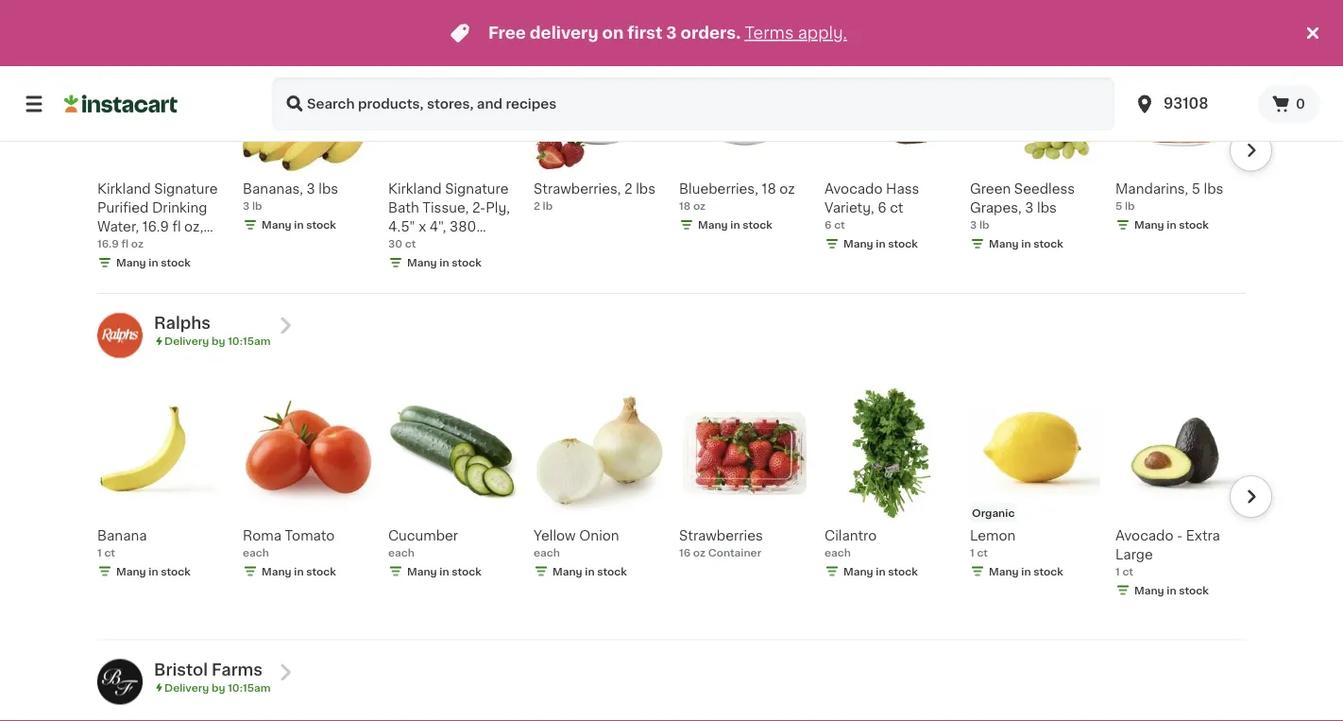 Task type: describe. For each thing, give the bounding box(es) containing it.
lb for bananas,
[[252, 201, 262, 211]]

16.9 inside the kirkland signature purified drinking water, 16.9 fl oz, 40-count
[[142, 220, 169, 233]]

in for yellow onion
[[585, 566, 595, 577]]

380
[[450, 220, 477, 233]]

delivery
[[530, 25, 599, 41]]

3 down grapes,
[[971, 220, 977, 230]]

strawberries 16 oz container
[[680, 529, 763, 558]]

delivery by 10:15am for ralphs
[[164, 336, 271, 346]]

each inside cucumber each
[[388, 547, 415, 558]]

strawberries
[[680, 529, 763, 542]]

each inside the yellow onion each
[[534, 547, 560, 558]]

avocado hass variety, 6 ct 6 ct
[[825, 182, 920, 230]]

avocado - extra large 1 ct
[[1116, 529, 1221, 577]]

1 for banana
[[97, 547, 102, 558]]

ct inside banana 1 ct
[[104, 547, 115, 558]]

onion
[[579, 529, 620, 542]]

lb for strawberries,
[[543, 201, 553, 211]]

stock for bananas, 3 lbs
[[306, 220, 336, 230]]

10:15am for ralphs
[[228, 336, 271, 346]]

many in stock for cilantro
[[844, 566, 918, 577]]

grapes,
[[971, 201, 1022, 214]]

stock for yellow onion
[[598, 566, 627, 577]]

x
[[419, 220, 426, 233]]

stock for mandarins, 5 lbs
[[1180, 220, 1210, 230]]

many in stock for blueberries, 18 oz
[[698, 220, 773, 230]]

oz for 18
[[780, 182, 795, 195]]

limited time offer region
[[0, 0, 1302, 66]]

many in stock for kirkland signature bath tissue, 2-ply, 4.5" x 4", 380 sheets, 30 ct
[[407, 257, 482, 268]]

many in stock for mandarins, 5 lbs
[[1135, 220, 1210, 230]]

stock for roma tomato
[[306, 566, 336, 577]]

3 inside limited time offer region
[[667, 25, 677, 41]]

stock for blueberries, 18 oz
[[743, 220, 773, 230]]

signature for tissue,
[[445, 182, 509, 195]]

many in stock for kirkland signature purified drinking water, 16.9 fl oz, 40-count
[[116, 257, 191, 268]]

30 ct
[[388, 238, 416, 249]]

lb for mandarins,
[[1126, 201, 1136, 211]]

ralphs image
[[97, 313, 143, 358]]

roma
[[243, 529, 282, 542]]

ralphs
[[154, 315, 211, 331]]

lemon
[[971, 529, 1016, 542]]

ct inside avocado - extra large 1 ct
[[1123, 566, 1134, 577]]

tissue,
[[423, 201, 469, 214]]

many for roma tomato
[[262, 566, 292, 577]]

purified
[[97, 201, 149, 214]]

tomato
[[285, 529, 335, 542]]

cilantro each
[[825, 529, 877, 558]]

in for kirkland signature bath tissue, 2-ply, 4.5" x 4", 380 sheets, 30 ct
[[440, 257, 449, 268]]

bananas, 3 lbs 3 lb
[[243, 182, 338, 211]]

in for kirkland signature purified drinking water, 16.9 fl oz, 40-count
[[149, 257, 158, 268]]

in for green seedless grapes, 3 lbs
[[1022, 238, 1032, 249]]

0 horizontal spatial 5
[[1116, 201, 1123, 211]]

organic
[[972, 508, 1015, 518]]

cucumber each
[[388, 529, 458, 558]]

1 vertical spatial 2
[[534, 201, 541, 211]]

item carousel region containing kirkland signature purified drinking water, 16.9 fl oz, 40-count
[[71, 34, 1273, 285]]

2-
[[473, 201, 486, 214]]

kirkland signature bath tissue, 2-ply, 4.5" x 4", 380 sheets, 30 ct
[[388, 182, 510, 252]]

in for blueberries, 18 oz
[[731, 220, 741, 230]]

in for banana
[[149, 566, 158, 577]]

many for banana
[[116, 566, 146, 577]]

bristol
[[154, 662, 208, 678]]

in for lemon
[[1022, 566, 1032, 577]]

Search field
[[272, 77, 1115, 130]]

many in stock for banana
[[116, 566, 191, 577]]

kirkland for bath
[[388, 182, 442, 195]]

banana 1 ct
[[97, 529, 147, 558]]

mandarins, 5 lbs 5 lb
[[1116, 182, 1224, 211]]

0 vertical spatial 18
[[762, 182, 777, 195]]

many for kirkland signature purified drinking water, 16.9 fl oz, 40-count
[[116, 257, 146, 268]]

mandarins,
[[1116, 182, 1189, 195]]

93108 button
[[1123, 77, 1259, 130]]

drinking
[[152, 201, 207, 214]]

ct inside lemon 1 ct
[[978, 547, 989, 558]]

yellow onion each
[[534, 529, 620, 558]]

40-
[[97, 239, 121, 252]]

in for roma tomato
[[294, 566, 304, 577]]

hass
[[887, 182, 920, 195]]

cucumber
[[388, 529, 458, 542]]

0 button
[[1259, 85, 1321, 123]]

count
[[121, 239, 160, 252]]

many in stock for yellow onion
[[553, 566, 627, 577]]

stock for banana
[[161, 566, 191, 577]]

roma tomato each
[[243, 529, 335, 558]]

4.5"
[[388, 220, 416, 233]]

stock for kirkland signature bath tissue, 2-ply, 4.5" x 4", 380 sheets, 30 ct
[[452, 257, 482, 268]]

93108
[[1164, 97, 1209, 111]]

many for lemon
[[989, 566, 1019, 577]]

stock for cilantro
[[889, 566, 918, 577]]

terms
[[745, 25, 794, 41]]

in for cilantro
[[876, 566, 886, 577]]

each inside cilantro each
[[825, 547, 851, 558]]

many in stock for green seedless grapes, 3 lbs
[[989, 238, 1064, 249]]

kirkland for purified
[[97, 182, 151, 195]]

by for ralphs
[[212, 336, 225, 346]]

many for yellow onion
[[553, 566, 583, 577]]

10:15am for bristol farms
[[228, 683, 271, 693]]

many for blueberries, 18 oz
[[698, 220, 728, 230]]

stock for lemon
[[1034, 566, 1064, 577]]

0 vertical spatial 2
[[625, 182, 633, 195]]

many for bananas, 3 lbs
[[262, 220, 292, 230]]

by for bristol farms
[[212, 683, 225, 693]]

3 down bananas, on the left of page
[[243, 201, 250, 211]]

variety,
[[825, 201, 875, 214]]

93108 button
[[1134, 77, 1248, 130]]

in for cucumber
[[440, 566, 449, 577]]

avocado for 6
[[825, 182, 883, 195]]



Task type: vqa. For each thing, say whether or not it's contained in the screenshot.
the count
yes



Task type: locate. For each thing, give the bounding box(es) containing it.
many down banana 1 ct
[[116, 566, 146, 577]]

16
[[680, 547, 691, 558]]

many for mandarins, 5 lbs
[[1135, 220, 1165, 230]]

item carousel region containing banana
[[71, 381, 1273, 632]]

lb
[[252, 201, 262, 211], [543, 201, 553, 211], [1126, 201, 1136, 211], [980, 220, 990, 230]]

many in stock for bananas, 3 lbs
[[262, 220, 336, 230]]

1 for lemon
[[971, 547, 975, 558]]

by
[[212, 336, 225, 346], [212, 683, 225, 693]]

lbs for 2
[[636, 182, 656, 195]]

yellow
[[534, 529, 576, 542]]

2 signature from the left
[[445, 182, 509, 195]]

1 horizontal spatial 18
[[762, 182, 777, 195]]

many for avocado hass variety, 6 ct
[[844, 238, 874, 249]]

0 vertical spatial delivery by 10:15am
[[164, 336, 271, 346]]

avocado inside avocado hass variety, 6 ct 6 ct
[[825, 182, 883, 195]]

None search field
[[272, 77, 1115, 130]]

0 vertical spatial avocado
[[825, 182, 883, 195]]

ct down the lemon
[[978, 547, 989, 558]]

many down the yellow onion each
[[553, 566, 583, 577]]

extra
[[1187, 529, 1221, 542]]

green
[[971, 182, 1011, 195]]

many in stock down green seedless grapes, 3 lbs 3 lb
[[989, 238, 1064, 249]]

4",
[[430, 220, 447, 233]]

many for kirkland signature bath tissue, 2-ply, 4.5" x 4", 380 sheets, 30 ct
[[407, 257, 437, 268]]

3 right first
[[667, 25, 677, 41]]

stock for cucumber
[[452, 566, 482, 577]]

1 down banana
[[97, 547, 102, 558]]

1
[[97, 547, 102, 558], [971, 547, 975, 558], [1116, 566, 1121, 577]]

1 vertical spatial item carousel region
[[71, 381, 1273, 632]]

apply.
[[798, 25, 848, 41]]

-
[[1178, 529, 1184, 542]]

0 vertical spatial 10:15am
[[228, 336, 271, 346]]

0
[[1297, 97, 1306, 111]]

bristol farms image
[[97, 659, 143, 705]]

lbs for 5
[[1205, 182, 1224, 195]]

fl right 40-
[[121, 238, 129, 249]]

many in stock down mandarins, 5 lbs 5 lb
[[1135, 220, 1210, 230]]

many in stock
[[262, 220, 336, 230], [698, 220, 773, 230], [1135, 220, 1210, 230], [844, 238, 918, 249], [989, 238, 1064, 249], [116, 257, 191, 268], [407, 257, 482, 268], [116, 566, 191, 577], [262, 566, 336, 577], [407, 566, 482, 577], [553, 566, 627, 577], [844, 566, 918, 577], [989, 566, 1064, 577], [1135, 585, 1210, 596]]

1 horizontal spatial 1
[[971, 547, 975, 558]]

signature up 2- at the top left
[[445, 182, 509, 195]]

ct down hass
[[890, 201, 904, 214]]

ct down large
[[1123, 566, 1134, 577]]

2 right ply,
[[534, 201, 541, 211]]

many down the blueberries,
[[698, 220, 728, 230]]

kirkland signature purified drinking water, 16.9 fl oz, 40-count
[[97, 182, 218, 252]]

oz right the blueberries,
[[780, 182, 795, 195]]

large
[[1116, 548, 1154, 561]]

many down cilantro each
[[844, 566, 874, 577]]

1 down the lemon
[[971, 547, 975, 558]]

delivery for bristol farms
[[164, 683, 209, 693]]

in for bananas, 3 lbs
[[294, 220, 304, 230]]

stock for avocado hass variety, 6 ct
[[889, 238, 918, 249]]

many in stock for cucumber
[[407, 566, 482, 577]]

many in stock for roma tomato
[[262, 566, 336, 577]]

0 horizontal spatial 1
[[97, 547, 102, 558]]

ct down "380" on the top left of page
[[463, 239, 476, 252]]

30
[[388, 238, 403, 249], [442, 239, 459, 252]]

2 by from the top
[[212, 683, 225, 693]]

many down grapes,
[[989, 238, 1019, 249]]

many down bananas, 3 lbs 3 lb
[[262, 220, 292, 230]]

terms apply. link
[[745, 25, 848, 41]]

many down mandarins, 5 lbs 5 lb
[[1135, 220, 1165, 230]]

ct down banana
[[104, 547, 115, 558]]

many in stock down lemon 1 ct
[[989, 566, 1064, 577]]

1 delivery by 10:15am from the top
[[164, 336, 271, 346]]

2 right the strawberries,
[[625, 182, 633, 195]]

lb inside bananas, 3 lbs 3 lb
[[252, 201, 262, 211]]

delivery by 10:15am down bristol farms
[[164, 683, 271, 693]]

1 kirkland from the left
[[97, 182, 151, 195]]

lb inside green seedless grapes, 3 lbs 3 lb
[[980, 220, 990, 230]]

water,
[[97, 220, 139, 233]]

strawberries,
[[534, 182, 621, 195]]

fl left oz,
[[172, 220, 181, 233]]

30 down "4","
[[442, 239, 459, 252]]

0 horizontal spatial kirkland
[[97, 182, 151, 195]]

5 right mandarins,
[[1193, 182, 1201, 195]]

strawberries, 2 lbs 2 lb
[[534, 182, 656, 211]]

oz for fl
[[131, 238, 144, 249]]

lbs inside green seedless grapes, 3 lbs 3 lb
[[1038, 201, 1057, 214]]

orders.
[[681, 25, 741, 41]]

on
[[603, 25, 624, 41]]

fl
[[172, 220, 181, 233], [121, 238, 129, 249]]

1 vertical spatial delivery by 10:15am
[[164, 683, 271, 693]]

delivery by 10:15am for bristol farms
[[164, 683, 271, 693]]

each down the cilantro
[[825, 547, 851, 558]]

6 down variety,
[[825, 220, 832, 230]]

1 10:15am from the top
[[228, 336, 271, 346]]

2 delivery from the top
[[164, 683, 209, 693]]

signature inside kirkland signature bath tissue, 2-ply, 4.5" x 4", 380 sheets, 30 ct
[[445, 182, 509, 195]]

0 vertical spatial 16.9
[[142, 220, 169, 233]]

lbs inside strawberries, 2 lbs 2 lb
[[636, 182, 656, 195]]

30 down 4.5"
[[388, 238, 403, 249]]

6
[[878, 201, 887, 214], [825, 220, 832, 230]]

many down lemon 1 ct
[[989, 566, 1019, 577]]

many for avocado - extra large
[[1135, 585, 1165, 596]]

many down the sheets,
[[407, 257, 437, 268]]

many
[[262, 220, 292, 230], [698, 220, 728, 230], [1135, 220, 1165, 230], [844, 238, 874, 249], [989, 238, 1019, 249], [116, 257, 146, 268], [407, 257, 437, 268], [116, 566, 146, 577], [262, 566, 292, 577], [407, 566, 437, 577], [553, 566, 583, 577], [844, 566, 874, 577], [989, 566, 1019, 577], [1135, 585, 1165, 596]]

1 vertical spatial 18
[[680, 201, 691, 211]]

2 each from the left
[[388, 547, 415, 558]]

lb down mandarins,
[[1126, 201, 1136, 211]]

lbs for 3
[[319, 182, 338, 195]]

avocado inside avocado - extra large 1 ct
[[1116, 529, 1174, 542]]

many down variety,
[[844, 238, 874, 249]]

lbs
[[319, 182, 338, 195], [636, 182, 656, 195], [1205, 182, 1224, 195], [1038, 201, 1057, 214]]

2 kirkland from the left
[[388, 182, 442, 195]]

lb inside mandarins, 5 lbs 5 lb
[[1126, 201, 1136, 211]]

many down count
[[116, 257, 146, 268]]

bath
[[388, 201, 419, 214]]

lbs right mandarins,
[[1205, 182, 1224, 195]]

instacart logo image
[[64, 93, 178, 115]]

16.9 up count
[[142, 220, 169, 233]]

1 item carousel region from the top
[[71, 34, 1273, 285]]

5
[[1193, 182, 1201, 195], [1116, 201, 1123, 211]]

1 vertical spatial 5
[[1116, 201, 1123, 211]]

many down cucumber each at bottom
[[407, 566, 437, 577]]

item carousel region
[[71, 34, 1273, 285], [71, 381, 1273, 632]]

0 vertical spatial by
[[212, 336, 225, 346]]

ct inside kirkland signature bath tissue, 2-ply, 4.5" x 4", 380 sheets, 30 ct
[[463, 239, 476, 252]]

1 vertical spatial 10:15am
[[228, 683, 271, 693]]

1 each from the left
[[243, 547, 269, 558]]

lb inside strawberries, 2 lbs 2 lb
[[543, 201, 553, 211]]

1 by from the top
[[212, 336, 225, 346]]

each down cucumber
[[388, 547, 415, 558]]

avocado up large
[[1116, 529, 1174, 542]]

0 horizontal spatial 18
[[680, 201, 691, 211]]

1 vertical spatial 6
[[825, 220, 832, 230]]

lb down bananas, on the left of page
[[252, 201, 262, 211]]

16.9 fl oz
[[97, 238, 144, 249]]

oz
[[780, 182, 795, 195], [694, 201, 706, 211], [131, 238, 144, 249], [694, 547, 706, 558]]

lemon 1 ct
[[971, 529, 1016, 558]]

lbs inside mandarins, 5 lbs 5 lb
[[1205, 182, 1224, 195]]

delivery by 10:15am
[[164, 336, 271, 346], [164, 683, 271, 693]]

delivery for ralphs
[[164, 336, 209, 346]]

seedless
[[1015, 182, 1076, 195]]

free
[[489, 25, 526, 41]]

1 horizontal spatial avocado
[[1116, 529, 1174, 542]]

in for mandarins, 5 lbs
[[1167, 220, 1177, 230]]

many in stock down avocado hass variety, 6 ct 6 ct
[[844, 238, 918, 249]]

2 delivery by 10:15am from the top
[[164, 683, 271, 693]]

avocado
[[825, 182, 883, 195], [1116, 529, 1174, 542]]

2 item carousel region from the top
[[71, 381, 1273, 632]]

1 delivery from the top
[[164, 336, 209, 346]]

oz down the blueberries,
[[694, 201, 706, 211]]

1 horizontal spatial 30
[[442, 239, 459, 252]]

30 inside kirkland signature bath tissue, 2-ply, 4.5" x 4", 380 sheets, 30 ct
[[442, 239, 459, 252]]

many in stock down roma tomato each
[[262, 566, 336, 577]]

1 horizontal spatial kirkland
[[388, 182, 442, 195]]

1 vertical spatial delivery
[[164, 683, 209, 693]]

lbs right the strawberries,
[[636, 182, 656, 195]]

many in stock down avocado - extra large 1 ct
[[1135, 585, 1210, 596]]

kirkland up purified
[[97, 182, 151, 195]]

ct down 4.5"
[[405, 238, 416, 249]]

0 horizontal spatial 30
[[388, 238, 403, 249]]

kirkland inside kirkland signature bath tissue, 2-ply, 4.5" x 4", 380 sheets, 30 ct
[[388, 182, 442, 195]]

kirkland up bath
[[388, 182, 442, 195]]

ct down variety,
[[835, 220, 846, 230]]

5 down mandarins,
[[1116, 201, 1123, 211]]

0 vertical spatial 6
[[878, 201, 887, 214]]

18
[[762, 182, 777, 195], [680, 201, 691, 211]]

1 horizontal spatial 6
[[878, 201, 887, 214]]

0 vertical spatial fl
[[172, 220, 181, 233]]

many in stock down banana 1 ct
[[116, 566, 191, 577]]

oz inside "strawberries 16 oz container"
[[694, 547, 706, 558]]

in
[[294, 220, 304, 230], [731, 220, 741, 230], [1167, 220, 1177, 230], [876, 238, 886, 249], [1022, 238, 1032, 249], [149, 257, 158, 268], [440, 257, 449, 268], [149, 566, 158, 577], [294, 566, 304, 577], [440, 566, 449, 577], [585, 566, 595, 577], [876, 566, 886, 577], [1022, 566, 1032, 577], [1167, 585, 1177, 596]]

lb down grapes,
[[980, 220, 990, 230]]

delivery down ralphs
[[164, 336, 209, 346]]

signature inside the kirkland signature purified drinking water, 16.9 fl oz, 40-count
[[154, 182, 218, 195]]

0 vertical spatial 5
[[1193, 182, 1201, 195]]

18 right the blueberries,
[[762, 182, 777, 195]]

0 horizontal spatial fl
[[121, 238, 129, 249]]

many down large
[[1135, 585, 1165, 596]]

avocado for large
[[1116, 529, 1174, 542]]

ct
[[890, 201, 904, 214], [835, 220, 846, 230], [405, 238, 416, 249], [463, 239, 476, 252], [104, 547, 115, 558], [978, 547, 989, 558], [1123, 566, 1134, 577]]

many for cilantro
[[844, 566, 874, 577]]

many in stock for lemon
[[989, 566, 1064, 577]]

2 30 from the left
[[442, 239, 459, 252]]

sheets,
[[388, 239, 438, 252]]

0 horizontal spatial signature
[[154, 182, 218, 195]]

each down yellow
[[534, 547, 560, 558]]

ply,
[[486, 201, 510, 214]]

0 vertical spatial delivery
[[164, 336, 209, 346]]

oz,
[[184, 220, 204, 233]]

many in stock for avocado hass variety, 6 ct
[[844, 238, 918, 249]]

3 right bananas, on the left of page
[[307, 182, 315, 195]]

lb down the strawberries,
[[543, 201, 553, 211]]

delivery down bristol
[[164, 683, 209, 693]]

18 down the blueberries,
[[680, 201, 691, 211]]

0 vertical spatial item carousel region
[[71, 34, 1273, 285]]

1 horizontal spatial signature
[[445, 182, 509, 195]]

many in stock down the sheets,
[[407, 257, 482, 268]]

blueberries,
[[680, 182, 759, 195]]

1 horizontal spatial 16.9
[[142, 220, 169, 233]]

bristol farms
[[154, 662, 263, 678]]

6 down hass
[[878, 201, 887, 214]]

lbs right bananas, on the left of page
[[319, 182, 338, 195]]

1 signature from the left
[[154, 182, 218, 195]]

2
[[625, 182, 633, 195], [534, 201, 541, 211]]

16.9
[[142, 220, 169, 233], [97, 238, 119, 249]]

banana
[[97, 529, 147, 542]]

many in stock down cucumber each at bottom
[[407, 566, 482, 577]]

oz down 'water,'
[[131, 238, 144, 249]]

1 30 from the left
[[388, 238, 403, 249]]

many in stock for avocado - extra large
[[1135, 585, 1210, 596]]

2 10:15am from the top
[[228, 683, 271, 693]]

cilantro
[[825, 529, 877, 542]]

1 horizontal spatial 2
[[625, 182, 633, 195]]

10:15am
[[228, 336, 271, 346], [228, 683, 271, 693]]

kirkland
[[97, 182, 151, 195], [388, 182, 442, 195]]

many in stock down bananas, 3 lbs 3 lb
[[262, 220, 336, 230]]

farms
[[212, 662, 263, 678]]

0 horizontal spatial avocado
[[825, 182, 883, 195]]

1 horizontal spatial 5
[[1193, 182, 1201, 195]]

green seedless grapes, 3 lbs 3 lb
[[971, 182, 1076, 230]]

stock for avocado - extra large
[[1180, 585, 1210, 596]]

in for avocado - extra large
[[1167, 585, 1177, 596]]

each down roma
[[243, 547, 269, 558]]

many in stock down cilantro each
[[844, 566, 918, 577]]

0 horizontal spatial 6
[[825, 220, 832, 230]]

many in stock down count
[[116, 257, 191, 268]]

many in stock down the yellow onion each
[[553, 566, 627, 577]]

many for green seedless grapes, 3 lbs
[[989, 238, 1019, 249]]

lbs inside bananas, 3 lbs 3 lb
[[319, 182, 338, 195]]

kirkland inside the kirkland signature purified drinking water, 16.9 fl oz, 40-count
[[97, 182, 151, 195]]

many in stock down blueberries, 18 oz 18 oz
[[698, 220, 773, 230]]

avocado up variety,
[[825, 182, 883, 195]]

fl inside the kirkland signature purified drinking water, 16.9 fl oz, 40-count
[[172, 220, 181, 233]]

16.9 down 'water,'
[[97, 238, 119, 249]]

0 horizontal spatial 16.9
[[97, 238, 119, 249]]

stock for green seedless grapes, 3 lbs
[[1034, 238, 1064, 249]]

3 down seedless
[[1026, 201, 1034, 214]]

delivery by 10:15am down ralphs
[[164, 336, 271, 346]]

lbs down seedless
[[1038, 201, 1057, 214]]

each inside roma tomato each
[[243, 547, 269, 558]]

many for cucumber
[[407, 566, 437, 577]]

free delivery on first 3 orders. terms apply.
[[489, 25, 848, 41]]

bananas,
[[243, 182, 303, 195]]

first
[[628, 25, 663, 41]]

1 vertical spatial by
[[212, 683, 225, 693]]

0 horizontal spatial 2
[[534, 201, 541, 211]]

2 horizontal spatial 1
[[1116, 566, 1121, 577]]

1 vertical spatial fl
[[121, 238, 129, 249]]

container
[[708, 547, 762, 558]]

oz right 16 on the bottom right of the page
[[694, 547, 706, 558]]

stock for kirkland signature purified drinking water, 16.9 fl oz, 40-count
[[161, 257, 191, 268]]

1 inside lemon 1 ct
[[971, 547, 975, 558]]

3 each from the left
[[534, 547, 560, 558]]

1 inside banana 1 ct
[[97, 547, 102, 558]]

each
[[243, 547, 269, 558], [388, 547, 415, 558], [534, 547, 560, 558], [825, 547, 851, 558]]

1 down large
[[1116, 566, 1121, 577]]

signature up drinking at left top
[[154, 182, 218, 195]]

3
[[667, 25, 677, 41], [307, 182, 315, 195], [243, 201, 250, 211], [1026, 201, 1034, 214], [971, 220, 977, 230]]

1 inside avocado - extra large 1 ct
[[1116, 566, 1121, 577]]

oz for 16
[[694, 547, 706, 558]]

4 each from the left
[[825, 547, 851, 558]]

1 vertical spatial avocado
[[1116, 529, 1174, 542]]

signature for drinking
[[154, 182, 218, 195]]

in for avocado hass variety, 6 ct
[[876, 238, 886, 249]]

1 horizontal spatial fl
[[172, 220, 181, 233]]

signature
[[154, 182, 218, 195], [445, 182, 509, 195]]

blueberries, 18 oz 18 oz
[[680, 182, 795, 211]]

delivery
[[164, 336, 209, 346], [164, 683, 209, 693]]

stock
[[306, 220, 336, 230], [743, 220, 773, 230], [1180, 220, 1210, 230], [889, 238, 918, 249], [1034, 238, 1064, 249], [161, 257, 191, 268], [452, 257, 482, 268], [161, 566, 191, 577], [306, 566, 336, 577], [452, 566, 482, 577], [598, 566, 627, 577], [889, 566, 918, 577], [1034, 566, 1064, 577], [1180, 585, 1210, 596]]

many down roma tomato each
[[262, 566, 292, 577]]

1 vertical spatial 16.9
[[97, 238, 119, 249]]



